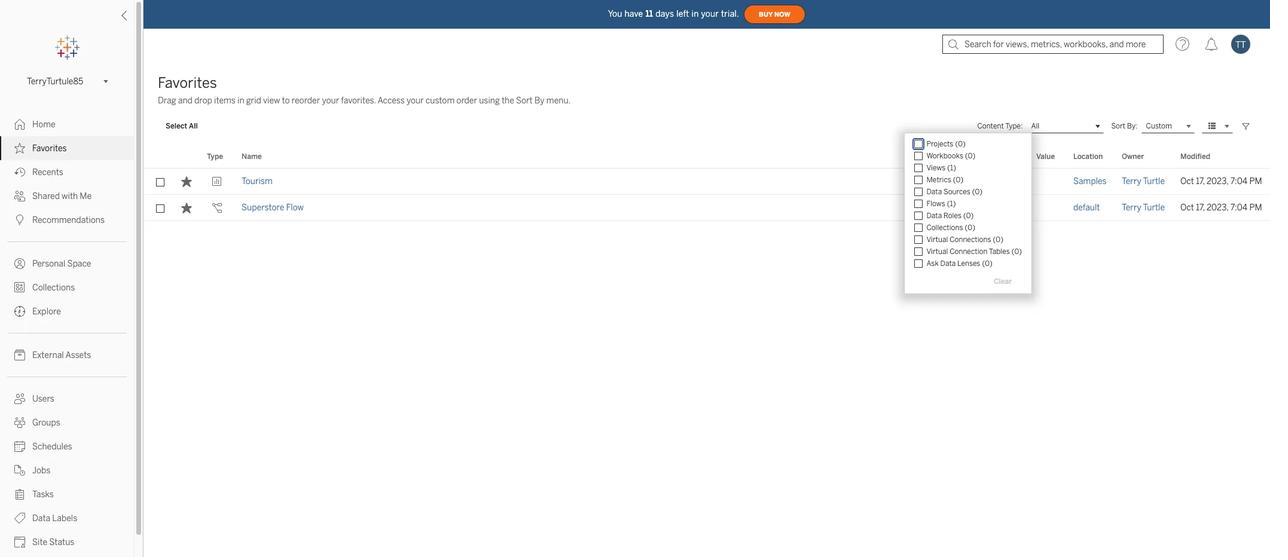 Task type: describe. For each thing, give the bounding box(es) containing it.
11
[[646, 9, 654, 19]]

) up roles
[[954, 200, 956, 208]]

) down workbooks
[[954, 164, 957, 172]]

terryturtule85 button
[[22, 74, 112, 89]]

items
[[214, 96, 236, 106]]

reorder
[[292, 96, 320, 106]]

with
[[62, 191, 78, 202]]

( right roles
[[964, 212, 967, 220]]

flows
[[927, 200, 946, 208]]

all inside button
[[189, 122, 198, 130]]

buy
[[759, 10, 773, 18]]

main navigation. press the up and down arrow keys to access links. element
[[0, 112, 134, 558]]

) up sources on the right of page
[[961, 176, 964, 184]]

labels
[[52, 514, 77, 524]]

) right workbooks
[[973, 152, 976, 160]]

pm for samples
[[1250, 177, 1263, 187]]

schedules link
[[0, 435, 134, 459]]

home link
[[0, 112, 134, 136]]

0 up workbooks
[[959, 140, 963, 148]]

sources
[[944, 188, 971, 196]]

select all
[[166, 122, 198, 130]]

using
[[479, 96, 500, 106]]

oct for default
[[1181, 203, 1195, 213]]

view
[[263, 96, 280, 106]]

favorites link
[[0, 136, 134, 160]]

( right tables
[[1012, 248, 1015, 256]]

flow image
[[212, 203, 222, 214]]

recents link
[[0, 160, 134, 184]]

shared
[[32, 191, 60, 202]]

external
[[32, 351, 64, 361]]

buy now
[[759, 10, 791, 18]]

terry turtle link for default
[[1123, 195, 1166, 221]]

owner
[[1123, 153, 1145, 161]]

groups
[[32, 418, 60, 428]]

data right ask
[[941, 260, 956, 268]]

type:
[[1006, 122, 1023, 130]]

site status
[[32, 538, 74, 548]]

site status link
[[0, 531, 134, 555]]

oct 17, 2023, 7:04 pm for samples
[[1181, 177, 1263, 187]]

recents
[[32, 168, 63, 178]]

turtle for default
[[1144, 203, 1166, 213]]

flow
[[286, 203, 304, 213]]

users
[[32, 394, 54, 405]]

connections
[[950, 236, 992, 244]]

0 right sources on the right of page
[[976, 188, 980, 196]]

0 up sources on the right of page
[[957, 176, 961, 184]]

0 up tables
[[996, 236, 1001, 244]]

and
[[178, 96, 193, 106]]

external assets
[[32, 351, 91, 361]]

cell for default
[[1030, 195, 1067, 221]]

sort inside the favorites drag and drop items in grid view to reorder your favorites. access your custom order using the sort by menu.
[[516, 96, 533, 106]]

views
[[927, 164, 946, 172]]

) up workbooks
[[963, 140, 966, 148]]

1 vertical spatial 1
[[951, 200, 954, 208]]

cell for samples
[[1030, 169, 1067, 195]]

favorites.
[[341, 96, 376, 106]]

2 virtual from the top
[[927, 248, 949, 256]]

type
[[207, 153, 223, 161]]

in for favorites
[[238, 96, 244, 106]]

tasks link
[[0, 483, 134, 507]]

modified
[[1181, 153, 1211, 161]]

projects
[[927, 140, 954, 148]]

order
[[457, 96, 478, 106]]

shared with me
[[32, 191, 92, 202]]

default link
[[1074, 195, 1101, 221]]

external assets link
[[0, 343, 134, 367]]

lenses
[[958, 260, 981, 268]]

turtle for samples
[[1144, 177, 1166, 187]]

2023, for samples
[[1208, 177, 1229, 187]]

content
[[978, 122, 1005, 130]]

to
[[282, 96, 290, 106]]

( right flows
[[948, 200, 951, 208]]

by
[[535, 96, 545, 106]]

7:04 for samples
[[1231, 177, 1248, 187]]

( up connections
[[966, 224, 968, 232]]

1 vertical spatial sort
[[1112, 122, 1126, 130]]

clear
[[994, 278, 1013, 286]]

list view image
[[1208, 121, 1218, 132]]

trial.
[[722, 9, 740, 19]]

all button
[[1027, 119, 1105, 133]]

superstore
[[242, 203, 284, 213]]

pm for default
[[1250, 203, 1263, 213]]

name
[[242, 153, 262, 161]]

schedules
[[32, 442, 72, 452]]

navigation panel element
[[0, 36, 134, 558]]

collections link
[[0, 276, 134, 300]]

groups link
[[0, 411, 134, 435]]

drop
[[194, 96, 212, 106]]

0 right workbooks
[[969, 152, 973, 160]]

0 horizontal spatial your
[[322, 96, 339, 106]]

favorites for favorites drag and drop items in grid view to reorder your favorites. access your custom order using the sort by menu.
[[158, 74, 217, 92]]

collections inside projects ( 0 ) workbooks ( 0 ) views ( 1 ) metrics ( 0 ) data sources ( 0 ) flows ( 1 ) data roles ( 0 ) collections ( 0 ) virtual connections ( 0 ) virtual connection tables ( 0 ) ask data lenses ( 0 ) clear
[[927, 224, 964, 232]]

0 right tables
[[1015, 248, 1020, 256]]

location
[[1074, 153, 1104, 161]]

( right workbooks
[[966, 152, 969, 160]]

workbooks
[[927, 152, 964, 160]]

tables
[[990, 248, 1011, 256]]

( right lenses
[[983, 260, 986, 268]]

personal
[[32, 259, 65, 269]]

explore link
[[0, 300, 134, 324]]



Task type: vqa. For each thing, say whether or not it's contained in the screenshot.
view
yes



Task type: locate. For each thing, give the bounding box(es) containing it.
default
[[1074, 203, 1101, 213]]

2 turtle from the top
[[1144, 203, 1166, 213]]

in
[[692, 9, 699, 19], [238, 96, 244, 106]]

favorites inside the favorites drag and drop items in grid view to reorder your favorites. access your custom order using the sort by menu.
[[158, 74, 217, 92]]

you have 11 days left in your trial.
[[609, 9, 740, 19]]

terry turtle link for samples
[[1123, 169, 1166, 195]]

row containing superstore flow
[[144, 195, 1271, 221]]

1 terry from the top
[[1123, 177, 1142, 187]]

by:
[[1128, 122, 1138, 130]]

in right the left
[[692, 9, 699, 19]]

you
[[609, 9, 623, 19]]

1 vertical spatial oct 17, 2023, 7:04 pm
[[1181, 203, 1263, 213]]

grid
[[246, 96, 261, 106]]

1 vertical spatial 17,
[[1197, 203, 1206, 213]]

all
[[189, 122, 198, 130], [1032, 122, 1040, 130]]

( up sources on the right of page
[[954, 176, 957, 184]]

favorites up and at the left
[[158, 74, 217, 92]]

0 up connections
[[968, 224, 973, 232]]

ask
[[927, 260, 939, 268]]

1 2023, from the top
[[1208, 177, 1229, 187]]

custom
[[426, 96, 455, 106]]

terry turtle for default
[[1123, 203, 1166, 213]]

0 vertical spatial 1
[[951, 164, 954, 172]]

1 horizontal spatial all
[[1032, 122, 1040, 130]]

2 horizontal spatial your
[[702, 9, 719, 19]]

data down flows
[[927, 212, 943, 220]]

2023, for default
[[1208, 203, 1229, 213]]

0 vertical spatial pm
[[1250, 177, 1263, 187]]

1 terry turtle link from the top
[[1123, 169, 1166, 195]]

0 horizontal spatial favorites
[[32, 144, 67, 154]]

terry for default
[[1123, 203, 1142, 213]]

1 vertical spatial pm
[[1250, 203, 1263, 213]]

1 vertical spatial oct
[[1181, 203, 1195, 213]]

all right select in the left top of the page
[[189, 122, 198, 130]]

oct for samples
[[1181, 177, 1195, 187]]

17, for samples
[[1197, 177, 1206, 187]]

2 17, from the top
[[1197, 203, 1206, 213]]

1 up roles
[[951, 200, 954, 208]]

favorites up "recents"
[[32, 144, 67, 154]]

2 cell from the top
[[1030, 195, 1067, 221]]

0 horizontal spatial all
[[189, 122, 198, 130]]

cell left default link
[[1030, 195, 1067, 221]]

in inside the favorites drag and drop items in grid view to reorder your favorites. access your custom order using the sort by menu.
[[238, 96, 244, 106]]

oct 17, 2023, 7:04 pm for default
[[1181, 203, 1263, 213]]

all right type:
[[1032, 122, 1040, 130]]

1 vertical spatial favorites
[[32, 144, 67, 154]]

view image
[[212, 177, 222, 187]]

7:04 for default
[[1231, 203, 1248, 213]]

terry turtle for samples
[[1123, 177, 1166, 187]]

pm
[[1250, 177, 1263, 187], [1250, 203, 1263, 213]]

content type:
[[978, 122, 1023, 130]]

home
[[32, 120, 56, 130]]

favorites drag and drop items in grid view to reorder your favorites. access your custom order using the sort by menu.
[[158, 74, 571, 106]]

data left labels on the bottom of the page
[[32, 514, 50, 524]]

terry turtle
[[1123, 177, 1166, 187], [1123, 203, 1166, 213]]

cell
[[1030, 169, 1067, 195], [1030, 195, 1067, 221]]

Search for views, metrics, workbooks, and more text field
[[943, 35, 1164, 54]]

terryturtule85
[[27, 76, 83, 86]]

0 vertical spatial 17,
[[1197, 177, 1206, 187]]

) up connections
[[973, 224, 976, 232]]

your left trial.
[[702, 9, 719, 19]]

2 2023, from the top
[[1208, 203, 1229, 213]]

1 horizontal spatial collections
[[927, 224, 964, 232]]

2 pm from the top
[[1250, 203, 1263, 213]]

0 right roles
[[967, 212, 972, 220]]

select all button
[[158, 119, 206, 133]]

menu.
[[547, 96, 571, 106]]

metrics
[[927, 176, 952, 184]]

1 horizontal spatial your
[[407, 96, 424, 106]]

personal space
[[32, 259, 91, 269]]

0 vertical spatial 7:04
[[1231, 177, 1248, 187]]

1 7:04 from the top
[[1231, 177, 1248, 187]]

terry down owner
[[1123, 177, 1142, 187]]

connection
[[950, 248, 988, 256]]

jobs
[[32, 466, 50, 476]]

2 all from the left
[[1032, 122, 1040, 130]]

personal space link
[[0, 252, 134, 276]]

0 horizontal spatial in
[[238, 96, 244, 106]]

terry turtle link
[[1123, 169, 1166, 195], [1123, 195, 1166, 221]]

( right sources on the right of page
[[973, 188, 976, 196]]

collections inside main navigation. press the up and down arrow keys to access links. element
[[32, 283, 75, 293]]

) right tables
[[1020, 248, 1023, 256]]

1 vertical spatial terry turtle
[[1123, 203, 1166, 213]]

collections down the personal
[[32, 283, 75, 293]]

row containing tourism
[[144, 169, 1271, 195]]

sort left by
[[516, 96, 533, 106]]

value
[[1037, 153, 1056, 161]]

0 vertical spatial oct 17, 2023, 7:04 pm
[[1181, 177, 1263, 187]]

1 vertical spatial 7:04
[[1231, 203, 1248, 213]]

2 row from the top
[[144, 195, 1271, 221]]

1 vertical spatial turtle
[[1144, 203, 1166, 213]]

your right reorder
[[322, 96, 339, 106]]

favorites for favorites
[[32, 144, 67, 154]]

1 17, from the top
[[1197, 177, 1206, 187]]

2 7:04 from the top
[[1231, 203, 1248, 213]]

your right access
[[407, 96, 424, 106]]

2 terry turtle from the top
[[1123, 203, 1166, 213]]

2 oct 17, 2023, 7:04 pm from the top
[[1181, 203, 1263, 213]]

0 vertical spatial collections
[[927, 224, 964, 232]]

cell down value
[[1030, 169, 1067, 195]]

select
[[166, 122, 187, 130]]

custom button
[[1142, 119, 1196, 133]]

0 horizontal spatial sort
[[516, 96, 533, 106]]

row
[[144, 169, 1271, 195], [144, 195, 1271, 221]]

) down tables
[[990, 260, 993, 268]]

collections down roles
[[927, 224, 964, 232]]

samples
[[1074, 177, 1107, 187]]

status
[[49, 538, 74, 548]]

0 vertical spatial in
[[692, 9, 699, 19]]

row group containing tourism
[[144, 169, 1271, 221]]

) right sources on the right of page
[[980, 188, 983, 196]]

2 terry turtle link from the top
[[1123, 195, 1166, 221]]

custom
[[1147, 122, 1173, 130]]

data up flows
[[927, 188, 943, 196]]

0 vertical spatial oct
[[1181, 177, 1195, 187]]

now
[[775, 10, 791, 18]]

superstore flow link
[[242, 195, 304, 221]]

0 vertical spatial virtual
[[927, 236, 949, 244]]

( down workbooks
[[948, 164, 951, 172]]

0
[[959, 140, 963, 148], [969, 152, 973, 160], [957, 176, 961, 184], [976, 188, 980, 196], [967, 212, 972, 220], [968, 224, 973, 232], [996, 236, 1001, 244], [1015, 248, 1020, 256], [986, 260, 990, 268]]

grid
[[144, 146, 1271, 558]]

0 down tables
[[986, 260, 990, 268]]

turtle
[[1144, 177, 1166, 187], [1144, 203, 1166, 213]]

2 terry from the top
[[1123, 203, 1142, 213]]

1 oct 17, 2023, 7:04 pm from the top
[[1181, 177, 1263, 187]]

1 row from the top
[[144, 169, 1271, 195]]

grid containing tourism
[[144, 146, 1271, 558]]

1 oct from the top
[[1181, 177, 1195, 187]]

1 vertical spatial virtual
[[927, 248, 949, 256]]

0 vertical spatial favorites
[[158, 74, 217, 92]]

the
[[502, 96, 515, 106]]

access
[[378, 96, 405, 106]]

shared with me link
[[0, 184, 134, 208]]

clear button
[[980, 275, 1027, 289]]

me
[[80, 191, 92, 202]]

( up tables
[[994, 236, 996, 244]]

oct 17, 2023, 7:04 pm
[[1181, 177, 1263, 187], [1181, 203, 1263, 213]]

users link
[[0, 387, 134, 411]]

1 all from the left
[[189, 122, 198, 130]]

have
[[625, 9, 643, 19]]

1 vertical spatial 2023,
[[1208, 203, 1229, 213]]

recommendations
[[32, 215, 105, 226]]

1 horizontal spatial sort
[[1112, 122, 1126, 130]]

virtual
[[927, 236, 949, 244], [927, 248, 949, 256]]

1 horizontal spatial favorites
[[158, 74, 217, 92]]

data inside main navigation. press the up and down arrow keys to access links. element
[[32, 514, 50, 524]]

content type: group
[[910, 138, 1027, 270]]

data
[[927, 188, 943, 196], [927, 212, 943, 220], [941, 260, 956, 268], [32, 514, 50, 524]]

roles
[[944, 212, 962, 220]]

all inside dropdown button
[[1032, 122, 1040, 130]]

favorites inside main navigation. press the up and down arrow keys to access links. element
[[32, 144, 67, 154]]

row group
[[144, 169, 1271, 221]]

0 horizontal spatial collections
[[32, 283, 75, 293]]

days
[[656, 9, 674, 19]]

1 down workbooks
[[951, 164, 954, 172]]

) up tables
[[1001, 236, 1004, 244]]

1
[[951, 164, 954, 172], [951, 200, 954, 208]]

oct
[[1181, 177, 1195, 187], [1181, 203, 1195, 213]]

superstore flow
[[242, 203, 304, 213]]

tasks
[[32, 490, 54, 500]]

0 vertical spatial terry turtle
[[1123, 177, 1166, 187]]

7:04
[[1231, 177, 1248, 187], [1231, 203, 1248, 213]]

buy now button
[[744, 5, 806, 24]]

0 vertical spatial terry
[[1123, 177, 1142, 187]]

0 vertical spatial turtle
[[1144, 177, 1166, 187]]

1 virtual from the top
[[927, 236, 949, 244]]

0 vertical spatial 2023,
[[1208, 177, 1229, 187]]

in for you
[[692, 9, 699, 19]]

space
[[67, 259, 91, 269]]

1 horizontal spatial in
[[692, 9, 699, 19]]

1 cell from the top
[[1030, 169, 1067, 195]]

tourism link
[[242, 169, 273, 195]]

1 vertical spatial collections
[[32, 283, 75, 293]]

1 vertical spatial in
[[238, 96, 244, 106]]

tourism
[[242, 177, 273, 187]]

1 terry turtle from the top
[[1123, 177, 1166, 187]]

in left grid
[[238, 96, 244, 106]]

jobs link
[[0, 459, 134, 483]]

2 oct from the top
[[1181, 203, 1195, 213]]

( right projects
[[956, 140, 959, 148]]

data labels
[[32, 514, 77, 524]]

) right roles
[[972, 212, 974, 220]]

samples link
[[1074, 169, 1107, 195]]

terry for samples
[[1123, 177, 1142, 187]]

sort by:
[[1112, 122, 1138, 130]]

17, for default
[[1197, 203, 1206, 213]]

projects ( 0 ) workbooks ( 0 ) views ( 1 ) metrics ( 0 ) data sources ( 0 ) flows ( 1 ) data roles ( 0 ) collections ( 0 ) virtual connections ( 0 ) virtual connection tables ( 0 ) ask data lenses ( 0 ) clear
[[927, 140, 1023, 286]]

sort left by: on the right top of the page
[[1112, 122, 1126, 130]]

0 vertical spatial sort
[[516, 96, 533, 106]]

1 pm from the top
[[1250, 177, 1263, 187]]

assets
[[65, 351, 91, 361]]

1 turtle from the top
[[1144, 177, 1166, 187]]

left
[[677, 9, 690, 19]]

1 vertical spatial terry
[[1123, 203, 1142, 213]]

terry right "default"
[[1123, 203, 1142, 213]]

explore
[[32, 307, 61, 317]]



